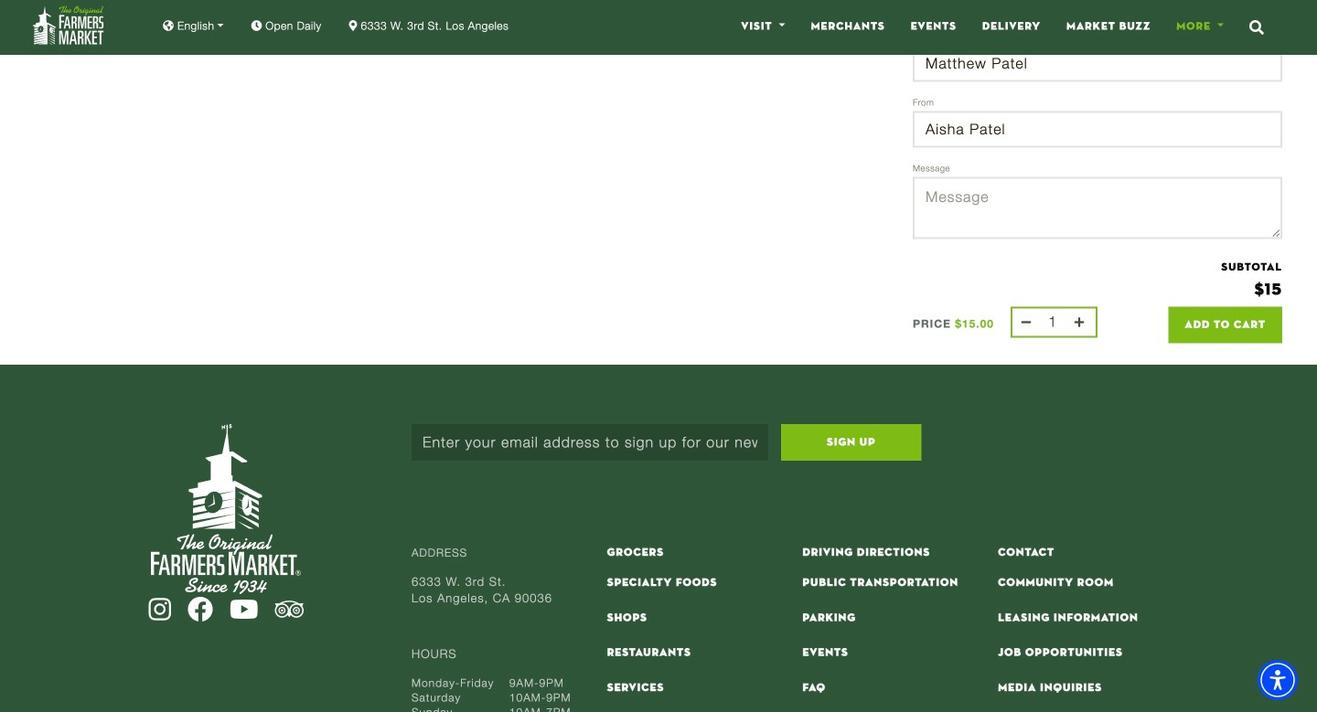 Task type: vqa. For each thing, say whether or not it's contained in the screenshot.
tripadvisor icon
yes



Task type: locate. For each thing, give the bounding box(es) containing it.
Enter your email address to sign up for our newsletter... email field
[[412, 424, 768, 461]]

To text field
[[913, 45, 1283, 82]]

plus image
[[1075, 317, 1084, 328]]

search image
[[1250, 20, 1264, 35]]

youtube image
[[229, 597, 258, 623]]

clock image
[[251, 20, 262, 31]]

globe americas image
[[163, 20, 174, 31]]

map marker alt image
[[349, 20, 357, 31]]

fmla home header logo clocktower image
[[33, 6, 104, 44]]

fmla footer logo clocktower image
[[151, 424, 301, 595]]

facebook image
[[187, 597, 213, 623]]



Task type: describe. For each thing, give the bounding box(es) containing it.
instagram image
[[148, 597, 171, 623]]

minus image
[[1022, 317, 1031, 328]]

tripadvisor image
[[275, 597, 304, 623]]

From text field
[[913, 111, 1283, 148]]

Message text field
[[913, 177, 1283, 239]]



